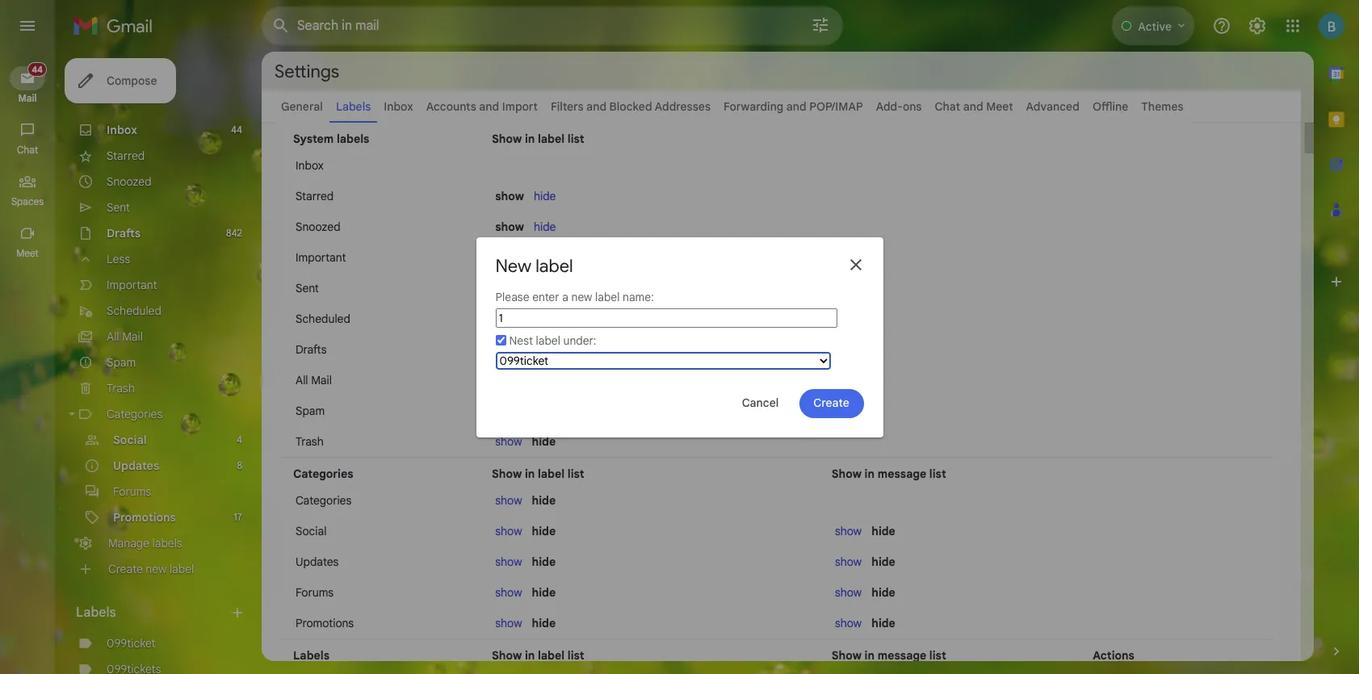 Task type: vqa. For each thing, say whether or not it's contained in the screenshot.
INSERT LINK ‪(⌘K)‬ icon
no



Task type: describe. For each thing, give the bounding box(es) containing it.
filters and blocked addresses
[[551, 99, 711, 114]]

labels heading
[[76, 605, 229, 621]]

pop/imap
[[809, 99, 863, 114]]

forums link
[[113, 484, 151, 499]]

2 vertical spatial categories
[[296, 493, 352, 508]]

enter
[[532, 289, 559, 304]]

1 vertical spatial sent
[[296, 281, 319, 296]]

meet heading
[[0, 247, 55, 260]]

1 vertical spatial snoozed
[[296, 220, 341, 234]]

spaces
[[11, 195, 44, 208]]

list for categories
[[567, 467, 584, 481]]

chat heading
[[0, 144, 55, 157]]

create new label link
[[108, 562, 194, 577]]

accounts and import
[[426, 99, 538, 114]]

ons
[[903, 99, 922, 114]]

starred link
[[107, 149, 145, 163]]

labels link
[[336, 99, 371, 114]]

nest label under:
[[509, 333, 596, 348]]

cancel button
[[728, 389, 793, 418]]

0 horizontal spatial drafts
[[107, 226, 141, 241]]

filters
[[551, 99, 583, 114]]

general
[[281, 99, 323, 114]]

nest
[[509, 333, 533, 348]]

0 vertical spatial snoozed
[[107, 174, 152, 189]]

advanced link
[[1026, 99, 1080, 114]]

please enter a new label name:
[[495, 289, 654, 304]]

all mail link
[[107, 329, 143, 344]]

1 vertical spatial promotions
[[296, 616, 354, 631]]

44
[[231, 124, 242, 136]]

show in label list for categories
[[492, 467, 584, 481]]

in for labels
[[525, 648, 535, 663]]

and for filters
[[586, 99, 606, 114]]

main menu image
[[18, 16, 37, 36]]

1 horizontal spatial meet
[[986, 99, 1013, 114]]

actions
[[1093, 648, 1134, 663]]

add-
[[876, 99, 903, 114]]

new label heading
[[495, 255, 573, 277]]

1 horizontal spatial inbox
[[296, 158, 324, 173]]

and for accounts
[[479, 99, 499, 114]]

show for categories
[[492, 467, 522, 481]]

snoozed link
[[107, 174, 152, 189]]

advanced
[[1026, 99, 1080, 114]]

0 vertical spatial inbox link
[[384, 99, 413, 114]]

addresses
[[655, 99, 711, 114]]

create new label
[[108, 562, 194, 577]]

0 vertical spatial forums
[[113, 484, 151, 499]]

compose
[[107, 73, 157, 88]]

name:
[[623, 289, 654, 304]]

spaces heading
[[0, 195, 55, 208]]

navigation containing mail
[[0, 52, 57, 674]]

manage
[[108, 536, 149, 551]]

0 vertical spatial promotions
[[113, 510, 176, 525]]

0 vertical spatial social
[[113, 433, 147, 447]]

1 vertical spatial forums
[[296, 585, 334, 600]]

create for create
[[813, 396, 849, 410]]

show in message list for categories
[[831, 467, 946, 481]]

1 horizontal spatial mail
[[122, 329, 143, 344]]

show in message list for labels
[[831, 648, 946, 663]]

1 vertical spatial new
[[146, 562, 167, 577]]

message for categories
[[877, 467, 926, 481]]

4
[[237, 434, 242, 446]]

labels for labels "link"
[[336, 99, 371, 114]]

trash link
[[107, 381, 135, 396]]

labels for manage labels
[[152, 536, 182, 551]]

spam link
[[107, 355, 136, 370]]

show if unread link
[[566, 342, 641, 357]]

system
[[293, 132, 334, 146]]

forwarding and pop/imap
[[724, 99, 863, 114]]

offline link
[[1092, 99, 1128, 114]]

settings image
[[1248, 16, 1267, 36]]

0 vertical spatial important
[[296, 250, 346, 265]]

show for labels
[[492, 648, 522, 663]]

hide link for sent
[[534, 281, 556, 296]]

forwarding and pop/imap link
[[724, 99, 863, 114]]

filters and blocked addresses link
[[551, 99, 711, 114]]

categories link
[[107, 407, 163, 422]]

chat and meet link
[[935, 99, 1013, 114]]

cancel
[[742, 396, 779, 410]]

1 vertical spatial drafts
[[296, 342, 327, 357]]

mail inside mail heading
[[18, 92, 37, 104]]

in for categories
[[525, 467, 535, 481]]

1 vertical spatial spam
[[296, 404, 325, 418]]

updates link
[[113, 459, 159, 473]]

1 vertical spatial categories
[[293, 467, 353, 481]]

promotions link
[[113, 510, 176, 525]]

system labels
[[293, 132, 369, 146]]

0 vertical spatial all mail
[[107, 329, 143, 344]]

1 horizontal spatial updates
[[296, 555, 339, 569]]

new
[[495, 255, 531, 277]]

less button
[[65, 246, 252, 272]]

1 horizontal spatial social
[[296, 524, 327, 539]]

general link
[[281, 99, 323, 114]]

unread
[[605, 342, 641, 357]]



Task type: locate. For each thing, give the bounding box(es) containing it.
tab list
[[1314, 52, 1359, 616]]

labels
[[336, 99, 371, 114], [76, 605, 116, 621], [293, 648, 329, 663]]

show for system labels
[[492, 132, 522, 146]]

1 vertical spatial meet
[[16, 247, 39, 259]]

1 horizontal spatial trash
[[296, 434, 324, 449]]

chat and meet
[[935, 99, 1013, 114]]

themes
[[1141, 99, 1184, 114]]

themes link
[[1141, 99, 1184, 114]]

3 and from the left
[[786, 99, 806, 114]]

trash
[[107, 381, 135, 396], [296, 434, 324, 449]]

create
[[813, 396, 849, 410], [108, 562, 143, 577]]

show in label list for system labels
[[492, 132, 584, 146]]

hide
[[534, 189, 556, 203], [534, 220, 556, 234], [532, 250, 556, 265], [534, 281, 556, 296], [534, 342, 556, 357], [532, 373, 556, 388], [532, 434, 556, 449], [532, 493, 556, 508], [532, 524, 556, 539], [871, 524, 895, 539], [532, 555, 556, 569], [871, 555, 895, 569], [532, 585, 556, 600], [871, 585, 895, 600], [532, 616, 556, 631], [871, 616, 895, 631]]

1 message from the top
[[877, 467, 926, 481]]

new label alert dialog
[[476, 237, 883, 438]]

add-ons link
[[876, 99, 922, 114]]

1 vertical spatial all mail
[[296, 373, 332, 388]]

1 horizontal spatial all mail
[[296, 373, 332, 388]]

hide link for drafts
[[534, 342, 556, 357]]

0 vertical spatial starred
[[107, 149, 145, 163]]

1 vertical spatial social
[[296, 524, 327, 539]]

1 vertical spatial updates
[[296, 555, 339, 569]]

chat inside heading
[[17, 144, 38, 156]]

3 hide link from the top
[[534, 281, 556, 296]]

list
[[567, 132, 584, 146], [567, 467, 584, 481], [929, 467, 946, 481], [567, 648, 584, 663], [929, 648, 946, 663]]

scheduled
[[107, 304, 161, 318], [296, 312, 350, 326]]

2 and from the left
[[586, 99, 606, 114]]

0 horizontal spatial inbox link
[[107, 123, 137, 137]]

0 horizontal spatial all
[[107, 329, 119, 344]]

2 vertical spatial show in label list
[[492, 648, 584, 663]]

hide link up the new label heading
[[534, 220, 556, 234]]

1 vertical spatial all
[[296, 373, 308, 388]]

0 vertical spatial drafts
[[107, 226, 141, 241]]

mail
[[18, 92, 37, 104], [122, 329, 143, 344], [311, 373, 332, 388]]

meet down spaces heading
[[16, 247, 39, 259]]

1 horizontal spatial create
[[813, 396, 849, 410]]

show in label list for labels
[[492, 648, 584, 663]]

0 horizontal spatial forums
[[113, 484, 151, 499]]

new label
[[495, 255, 573, 277]]

trash right 4
[[296, 434, 324, 449]]

17
[[234, 511, 242, 523]]

0 vertical spatial new
[[571, 289, 592, 304]]

inbox right labels "link"
[[384, 99, 413, 114]]

0 horizontal spatial trash
[[107, 381, 135, 396]]

1 horizontal spatial snoozed
[[296, 220, 341, 234]]

1 horizontal spatial scheduled
[[296, 312, 350, 326]]

compose button
[[65, 58, 176, 103]]

show
[[492, 132, 522, 146], [492, 467, 522, 481], [831, 467, 862, 481], [492, 648, 522, 663], [831, 648, 862, 663]]

and right filters
[[586, 99, 606, 114]]

inbox down the system
[[296, 158, 324, 173]]

please
[[495, 289, 529, 304]]

inbox
[[384, 99, 413, 114], [107, 123, 137, 137], [296, 158, 324, 173]]

hide link
[[534, 189, 556, 203], [534, 220, 556, 234], [534, 281, 556, 296], [534, 342, 556, 357]]

snoozed
[[107, 174, 152, 189], [296, 220, 341, 234]]

1 show in message list from the top
[[831, 467, 946, 481]]

create button
[[799, 389, 864, 418]]

inbox link right labels "link"
[[384, 99, 413, 114]]

and left 'pop/imap' at the right top of the page
[[786, 99, 806, 114]]

search in mail image
[[266, 11, 296, 40]]

and left import
[[479, 99, 499, 114]]

0 horizontal spatial labels
[[76, 605, 116, 621]]

sent link
[[107, 200, 130, 215]]

new right a
[[571, 289, 592, 304]]

list for labels
[[567, 648, 584, 663]]

0 horizontal spatial sent
[[107, 200, 130, 215]]

drafts
[[107, 226, 141, 241], [296, 342, 327, 357]]

1 horizontal spatial spam
[[296, 404, 325, 418]]

meet inside 'meet' heading
[[16, 247, 39, 259]]

4 hide link from the top
[[534, 342, 556, 357]]

chat right ons
[[935, 99, 960, 114]]

3 show in label list from the top
[[492, 648, 584, 663]]

show in label list
[[492, 132, 584, 146], [492, 467, 584, 481], [492, 648, 584, 663]]

show in message list
[[831, 467, 946, 481], [831, 648, 946, 663]]

1 horizontal spatial inbox link
[[384, 99, 413, 114]]

inbox up starred link
[[107, 123, 137, 137]]

starred up snoozed link
[[107, 149, 145, 163]]

0 vertical spatial show in message list
[[831, 467, 946, 481]]

1 horizontal spatial all
[[296, 373, 308, 388]]

0 horizontal spatial inbox
[[107, 123, 137, 137]]

social link
[[113, 433, 147, 447]]

trash down spam link
[[107, 381, 135, 396]]

social
[[113, 433, 147, 447], [296, 524, 327, 539]]

0 horizontal spatial snoozed
[[107, 174, 152, 189]]

1 vertical spatial trash
[[296, 434, 324, 449]]

categories
[[107, 407, 163, 422], [293, 467, 353, 481], [296, 493, 352, 508]]

under:
[[563, 333, 596, 348]]

labels down labels "link"
[[337, 132, 369, 146]]

sent
[[107, 200, 130, 215], [296, 281, 319, 296]]

chat for chat and meet
[[935, 99, 960, 114]]

if
[[595, 342, 602, 357]]

099ticket link
[[107, 636, 156, 651]]

promotions
[[113, 510, 176, 525], [296, 616, 354, 631]]

create down 'manage'
[[108, 562, 143, 577]]

0 vertical spatial sent
[[107, 200, 130, 215]]

manage labels link
[[108, 536, 182, 551]]

all mail
[[107, 329, 143, 344], [296, 373, 332, 388]]

import
[[502, 99, 538, 114]]

1 vertical spatial show in label list
[[492, 467, 584, 481]]

and right ons
[[963, 99, 983, 114]]

labels up create new label link
[[152, 536, 182, 551]]

1 vertical spatial mail
[[122, 329, 143, 344]]

1 horizontal spatial new
[[571, 289, 592, 304]]

2 show in message list from the top
[[831, 648, 946, 663]]

in for system labels
[[525, 132, 535, 146]]

842
[[226, 227, 242, 239]]

label
[[538, 132, 565, 146], [536, 255, 573, 277], [595, 289, 620, 304], [536, 333, 560, 348], [538, 467, 565, 481], [170, 562, 194, 577], [538, 648, 565, 663]]

0 horizontal spatial chat
[[17, 144, 38, 156]]

0 vertical spatial categories
[[107, 407, 163, 422]]

settings
[[275, 60, 339, 82]]

0 vertical spatial trash
[[107, 381, 135, 396]]

hide link for snoozed
[[534, 220, 556, 234]]

1 vertical spatial message
[[877, 648, 926, 663]]

navigation
[[0, 52, 57, 674]]

accounts
[[426, 99, 476, 114]]

labels for system labels
[[337, 132, 369, 146]]

Please enter a new label name: field
[[495, 308, 837, 327]]

0 vertical spatial spam
[[107, 355, 136, 370]]

1 hide link from the top
[[534, 189, 556, 203]]

chat down mail heading
[[17, 144, 38, 156]]

important link
[[107, 278, 157, 292]]

0 horizontal spatial spam
[[107, 355, 136, 370]]

scheduled link
[[107, 304, 161, 318]]

new inside alert dialog
[[571, 289, 592, 304]]

1 vertical spatial labels
[[76, 605, 116, 621]]

create right cancel
[[813, 396, 849, 410]]

2 horizontal spatial labels
[[336, 99, 371, 114]]

0 horizontal spatial updates
[[113, 459, 159, 473]]

important
[[296, 250, 346, 265], [107, 278, 157, 292]]

0 vertical spatial mail
[[18, 92, 37, 104]]

Nest label under: checkbox
[[495, 335, 506, 346]]

chat
[[935, 99, 960, 114], [17, 144, 38, 156]]

accounts and import link
[[426, 99, 538, 114]]

2 horizontal spatial mail
[[311, 373, 332, 388]]

4 and from the left
[[963, 99, 983, 114]]

hide link up new label
[[534, 189, 556, 203]]

0 vertical spatial all
[[107, 329, 119, 344]]

1 vertical spatial chat
[[17, 144, 38, 156]]

1 vertical spatial inbox
[[107, 123, 137, 137]]

0 vertical spatial create
[[813, 396, 849, 410]]

0 horizontal spatial important
[[107, 278, 157, 292]]

0 vertical spatial show in label list
[[492, 132, 584, 146]]

and for chat
[[963, 99, 983, 114]]

list for system labels
[[567, 132, 584, 146]]

blocked
[[609, 99, 652, 114]]

0 horizontal spatial create
[[108, 562, 143, 577]]

show link
[[495, 250, 522, 265], [495, 312, 522, 326], [495, 373, 522, 388], [495, 434, 522, 449], [495, 493, 522, 508], [495, 524, 522, 539], [835, 524, 862, 539], [495, 555, 522, 569], [835, 555, 862, 569], [495, 585, 522, 600], [835, 585, 862, 600], [495, 616, 522, 631], [835, 616, 862, 631]]

0 vertical spatial message
[[877, 467, 926, 481]]

2 show in label list from the top
[[492, 467, 584, 481]]

0 horizontal spatial new
[[146, 562, 167, 577]]

labels
[[337, 132, 369, 146], [152, 536, 182, 551]]

hide link for starred
[[534, 189, 556, 203]]

inbox link
[[384, 99, 413, 114], [107, 123, 137, 137]]

0 vertical spatial updates
[[113, 459, 159, 473]]

2 message from the top
[[877, 648, 926, 663]]

mail, 44 unread messages image
[[26, 66, 45, 82]]

1 horizontal spatial chat
[[935, 99, 960, 114]]

2 hide link from the top
[[534, 220, 556, 234]]

0 horizontal spatial mail
[[18, 92, 37, 104]]

advanced search options image
[[804, 9, 837, 41]]

0 horizontal spatial meet
[[16, 247, 39, 259]]

1 horizontal spatial sent
[[296, 281, 319, 296]]

0 horizontal spatial promotions
[[113, 510, 176, 525]]

meet
[[986, 99, 1013, 114], [16, 247, 39, 259]]

spam
[[107, 355, 136, 370], [296, 404, 325, 418]]

0 horizontal spatial scheduled
[[107, 304, 161, 318]]

099ticket
[[107, 636, 156, 651]]

offline
[[1092, 99, 1128, 114]]

updates
[[113, 459, 159, 473], [296, 555, 339, 569]]

hide link left a
[[534, 281, 556, 296]]

add-ons
[[876, 99, 922, 114]]

starred
[[107, 149, 145, 163], [296, 189, 334, 203]]

and
[[479, 99, 499, 114], [586, 99, 606, 114], [786, 99, 806, 114], [963, 99, 983, 114]]

message
[[877, 467, 926, 481], [877, 648, 926, 663]]

1 horizontal spatial drafts
[[296, 342, 327, 357]]

mail heading
[[0, 92, 55, 105]]

inbox for the topmost inbox link
[[384, 99, 413, 114]]

2 vertical spatial inbox
[[296, 158, 324, 173]]

1 horizontal spatial important
[[296, 250, 346, 265]]

1 show in label list from the top
[[492, 132, 584, 146]]

1 horizontal spatial starred
[[296, 189, 334, 203]]

1 vertical spatial create
[[108, 562, 143, 577]]

inbox link up starred link
[[107, 123, 137, 137]]

message for labels
[[877, 648, 926, 663]]

new down manage labels link
[[146, 562, 167, 577]]

less
[[107, 252, 130, 266]]

meet left advanced
[[986, 99, 1013, 114]]

0 vertical spatial inbox
[[384, 99, 413, 114]]

8
[[237, 459, 242, 472]]

create inside button
[[813, 396, 849, 410]]

drafts link
[[107, 226, 141, 241]]

show if unread
[[566, 342, 641, 357]]

chat for chat
[[17, 144, 38, 156]]

a
[[562, 289, 568, 304]]

manage labels
[[108, 536, 182, 551]]

and for forwarding
[[786, 99, 806, 114]]

labels for labels heading at the left
[[76, 605, 116, 621]]

2 horizontal spatial inbox
[[384, 99, 413, 114]]

0 horizontal spatial all mail
[[107, 329, 143, 344]]

0 vertical spatial meet
[[986, 99, 1013, 114]]

create for create new label
[[108, 562, 143, 577]]

forums
[[113, 484, 151, 499], [296, 585, 334, 600]]

0 horizontal spatial labels
[[152, 536, 182, 551]]

1 horizontal spatial labels
[[337, 132, 369, 146]]

1 horizontal spatial labels
[[293, 648, 329, 663]]

0 vertical spatial chat
[[935, 99, 960, 114]]

show
[[495, 189, 524, 203], [495, 220, 524, 234], [495, 250, 522, 265], [495, 281, 524, 296], [495, 312, 522, 326], [495, 342, 524, 357], [566, 342, 592, 357], [495, 373, 522, 388], [495, 434, 522, 449], [495, 493, 522, 508], [495, 524, 522, 539], [835, 524, 862, 539], [495, 555, 522, 569], [835, 555, 862, 569], [495, 585, 522, 600], [835, 585, 862, 600], [495, 616, 522, 631], [835, 616, 862, 631]]

2 vertical spatial mail
[[311, 373, 332, 388]]

1 horizontal spatial promotions
[[296, 616, 354, 631]]

2 vertical spatial labels
[[293, 648, 329, 663]]

starred down the system
[[296, 189, 334, 203]]

1 vertical spatial inbox link
[[107, 123, 137, 137]]

Search in mail search field
[[262, 6, 843, 45]]

hide link right nest
[[534, 342, 556, 357]]

forwarding
[[724, 99, 783, 114]]

inbox for the leftmost inbox link
[[107, 123, 137, 137]]

1 vertical spatial important
[[107, 278, 157, 292]]

new
[[571, 289, 592, 304], [146, 562, 167, 577]]

0 horizontal spatial starred
[[107, 149, 145, 163]]

1 vertical spatial show in message list
[[831, 648, 946, 663]]

1 and from the left
[[479, 99, 499, 114]]

1 vertical spatial starred
[[296, 189, 334, 203]]

1 vertical spatial labels
[[152, 536, 182, 551]]

in
[[525, 132, 535, 146], [525, 467, 535, 481], [864, 467, 875, 481], [525, 648, 535, 663], [864, 648, 875, 663]]



